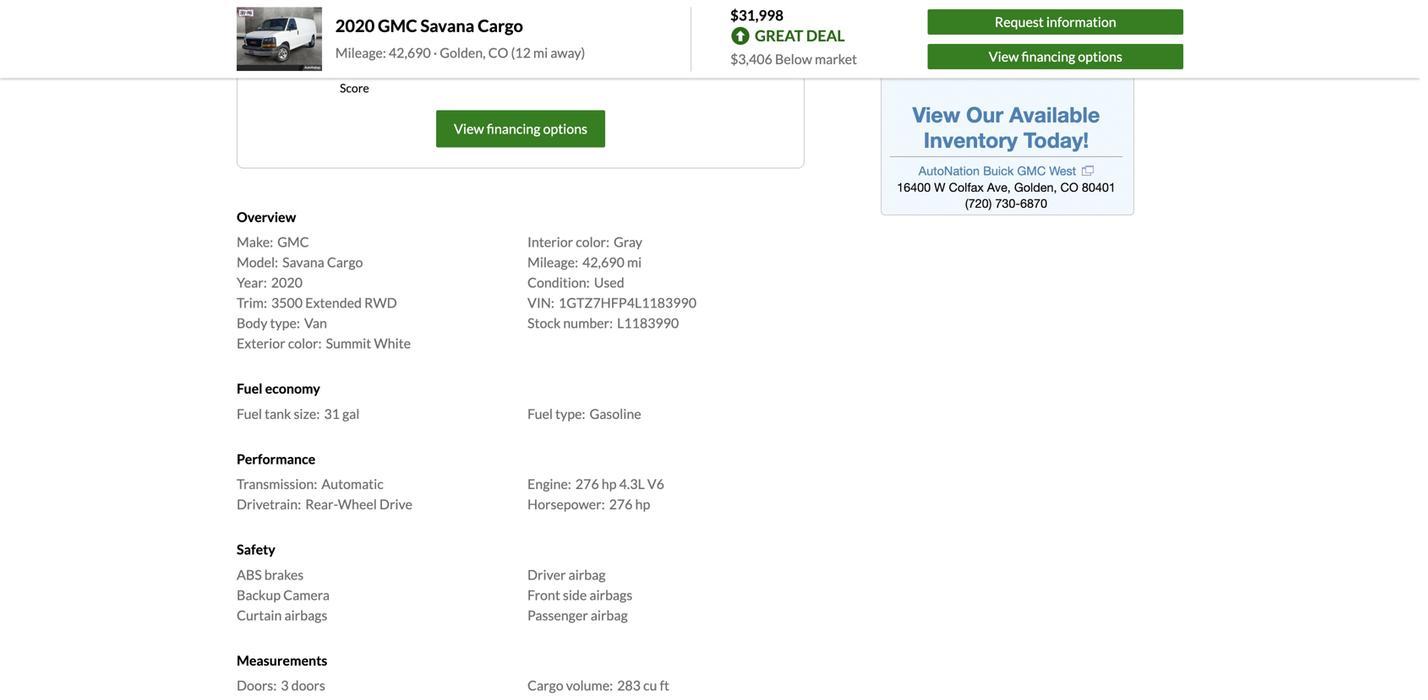 Task type: vqa. For each thing, say whether or not it's contained in the screenshot.
this within We compared this car with similar 2023 Mercedes-Benz GLC-Class based on price, mileage, features, condition, dealer reputation, and other factors.
no



Task type: locate. For each thing, give the bounding box(es) containing it.
42,690 up credit
[[389, 44, 431, 61]]

cargo inside make: gmc model: savana cargo year: 2020 trim: 3500 extended rwd body type: van exterior color: summit white
[[327, 254, 363, 271]]

airbags right the side
[[590, 587, 633, 603]]

0 horizontal spatial mileage:
[[335, 44, 386, 61]]

1 horizontal spatial view financing options
[[989, 48, 1123, 65]]

mileage: up on
[[335, 44, 386, 61]]

0 horizontal spatial airbags
[[284, 607, 327, 624]]

mileage: inside 2020 gmc savana cargo mileage: 42,690 · golden, co (12 mi away)
[[335, 44, 386, 61]]

extended
[[305, 295, 362, 311]]

2020 inside make: gmc model: savana cargo year: 2020 trim: 3500 extended rwd body type: van exterior color: summit white
[[271, 275, 303, 291]]

airbags
[[590, 587, 633, 603], [284, 607, 327, 624]]

0 horizontal spatial type:
[[270, 315, 300, 332]]

1 vertical spatial mileage:
[[528, 254, 578, 271]]

0 horizontal spatial savana
[[282, 254, 324, 271]]

1 vertical spatial options
[[543, 120, 588, 137]]

42,690 inside interior color: gray mileage: 42,690 mi condition: used vin: 1gtz7hfp4l1183990 stock number: l1183990
[[583, 254, 625, 271]]

0 vertical spatial view financing options
[[989, 48, 1123, 65]]

gray
[[614, 234, 642, 250]]

ft
[[660, 678, 669, 694]]

fuel type: gasoline
[[528, 406, 641, 422]]

fuel
[[237, 381, 263, 397], [237, 406, 262, 422], [528, 406, 553, 422]]

cargo left volume: at the bottom left
[[528, 678, 564, 694]]

0 vertical spatial mi
[[533, 44, 548, 61]]

horsepower:
[[528, 496, 605, 513]]

airbag right passenger
[[591, 607, 628, 624]]

cargo up co
[[478, 16, 523, 36]]

financing down (12
[[487, 120, 541, 137]]

fuel for fuel economy
[[237, 381, 263, 397]]

3
[[281, 678, 289, 694]]

view financing options down (12
[[454, 120, 588, 137]]

side
[[563, 587, 587, 603]]

0 vertical spatial 42,690
[[389, 44, 431, 61]]

42,690
[[389, 44, 431, 61], [583, 254, 625, 271]]

mileage: inside interior color: gray mileage: 42,690 mi condition: used vin: 1gtz7hfp4l1183990 stock number: l1183990
[[528, 254, 578, 271]]

fuel left economy on the left bottom of the page
[[237, 381, 263, 397]]

1 vertical spatial savana
[[282, 254, 324, 271]]

savana
[[421, 16, 474, 36], [282, 254, 324, 271]]

mileage:
[[335, 44, 386, 61], [528, 254, 578, 271]]

fuel for fuel tank size: 31 gal
[[237, 406, 262, 422]]

fuel up engine:
[[528, 406, 553, 422]]

0 horizontal spatial financing
[[487, 120, 541, 137]]

1 vertical spatial mi
[[627, 254, 642, 271]]

savana inside make: gmc model: savana cargo year: 2020 trim: 3500 extended rwd body type: van exterior color: summit white
[[282, 254, 324, 271]]

276 up horsepower:
[[576, 476, 599, 493]]

3500
[[271, 295, 303, 311]]

rear-
[[305, 496, 338, 513]]

no impact on your credit score
[[289, 63, 420, 95]]

0 horizontal spatial 42,690
[[389, 44, 431, 61]]

great deal
[[755, 26, 845, 45]]

0 vertical spatial 276
[[576, 476, 599, 493]]

type: down 3500
[[270, 315, 300, 332]]

driver airbag front side airbags passenger airbag
[[528, 567, 633, 624]]

your
[[360, 63, 385, 77]]

1 horizontal spatial options
[[1078, 48, 1123, 65]]

cu
[[643, 678, 657, 694]]

airbags inside "abs brakes backup camera curtain airbags"
[[284, 607, 327, 624]]

2020
[[335, 16, 375, 36], [271, 275, 303, 291]]

cargo up extended
[[327, 254, 363, 271]]

color: down van
[[288, 335, 322, 352]]

mi down gray
[[627, 254, 642, 271]]

1 horizontal spatial airbags
[[590, 587, 633, 603]]

wheel
[[338, 496, 377, 513]]

1 horizontal spatial type:
[[556, 406, 585, 422]]

backup
[[237, 587, 281, 603]]

1 vertical spatial 2020
[[271, 275, 303, 291]]

cargo volume: 283 cu ft
[[528, 678, 669, 694]]

0 horizontal spatial view
[[454, 120, 484, 137]]

1 horizontal spatial financing
[[1022, 48, 1076, 65]]

0 horizontal spatial mi
[[533, 44, 548, 61]]

gmc up credit
[[378, 16, 417, 36]]

financing
[[1022, 48, 1076, 65], [487, 120, 541, 137]]

0 horizontal spatial cargo
[[327, 254, 363, 271]]

mi inside interior color: gray mileage: 42,690 mi condition: used vin: 1gtz7hfp4l1183990 stock number: l1183990
[[627, 254, 642, 271]]

1 vertical spatial gmc
[[277, 234, 309, 250]]

type: left gasoline
[[556, 406, 585, 422]]

color: inside interior color: gray mileage: 42,690 mi condition: used vin: 1gtz7hfp4l1183990 stock number: l1183990
[[576, 234, 610, 250]]

1 horizontal spatial cargo
[[478, 16, 523, 36]]

fuel left tank
[[237, 406, 262, 422]]

personalized
[[625, 63, 692, 77]]

1 horizontal spatial 2020
[[335, 16, 375, 36]]

0 vertical spatial airbag
[[569, 567, 606, 583]]

make: gmc model: savana cargo year: 2020 trim: 3500 extended rwd body type: van exterior color: summit white
[[237, 234, 411, 352]]

great
[[755, 26, 803, 45]]

view financing options for the rightmost view financing options button
[[989, 48, 1123, 65]]

1 vertical spatial color:
[[288, 335, 322, 352]]

1 vertical spatial view financing options
[[454, 120, 588, 137]]

42,690 up used
[[583, 254, 625, 271]]

airbags down 'camera'
[[284, 607, 327, 624]]

1 horizontal spatial 276
[[609, 496, 633, 513]]

2020 up 3500
[[271, 275, 303, 291]]

type:
[[270, 315, 300, 332], [556, 406, 585, 422]]

0 vertical spatial hp
[[602, 476, 617, 493]]

1 horizontal spatial savana
[[421, 16, 474, 36]]

doors:
[[237, 678, 277, 694]]

view
[[989, 48, 1019, 65], [454, 120, 484, 137]]

mi right (12
[[533, 44, 548, 61]]

summit
[[326, 335, 371, 352]]

1 vertical spatial cargo
[[327, 254, 363, 271]]

0 vertical spatial view financing options button
[[928, 44, 1184, 69]]

1 vertical spatial 276
[[609, 496, 633, 513]]

0 vertical spatial savana
[[421, 16, 474, 36]]

gmc inside 2020 gmc savana cargo mileage: 42,690 · golden, co (12 mi away)
[[378, 16, 417, 36]]

options down information
[[1078, 48, 1123, 65]]

1 horizontal spatial view
[[989, 48, 1019, 65]]

view down request
[[989, 48, 1019, 65]]

airbag
[[569, 567, 606, 583], [591, 607, 628, 624]]

2 horizontal spatial cargo
[[528, 678, 564, 694]]

no
[[289, 63, 304, 77]]

0 horizontal spatial color:
[[288, 335, 322, 352]]

1 vertical spatial 42,690
[[583, 254, 625, 271]]

1 horizontal spatial gmc
[[378, 16, 417, 36]]

1 horizontal spatial view financing options button
[[928, 44, 1184, 69]]

0 horizontal spatial options
[[543, 120, 588, 137]]

1 horizontal spatial 42,690
[[583, 254, 625, 271]]

safety
[[237, 542, 275, 558]]

gmc down overview
[[277, 234, 309, 250]]

curtain
[[237, 607, 282, 624]]

view financing options button
[[928, 44, 1184, 69], [436, 110, 605, 148]]

savana up ·
[[421, 16, 474, 36]]

1 horizontal spatial color:
[[576, 234, 610, 250]]

financing down the request information button
[[1022, 48, 1076, 65]]

options down away)
[[543, 120, 588, 137]]

0 vertical spatial financing
[[1022, 48, 1076, 65]]

condition:
[[528, 275, 590, 291]]

mileage: down interior
[[528, 254, 578, 271]]

0 vertical spatial type:
[[270, 315, 300, 332]]

hp
[[602, 476, 617, 493], [635, 496, 650, 513]]

1 horizontal spatial mileage:
[[528, 254, 578, 271]]

1 vertical spatial view financing options button
[[436, 110, 605, 148]]

276 down 4.3l
[[609, 496, 633, 513]]

hp left 4.3l
[[602, 476, 617, 493]]

hp down 4.3l
[[635, 496, 650, 513]]

economy
[[265, 381, 320, 397]]

0 vertical spatial cargo
[[478, 16, 523, 36]]

0 horizontal spatial gmc
[[277, 234, 309, 250]]

fuel economy
[[237, 381, 320, 397]]

passenger
[[528, 607, 588, 624]]

1 vertical spatial airbags
[[284, 607, 327, 624]]

42,690 inside 2020 gmc savana cargo mileage: 42,690 · golden, co (12 mi away)
[[389, 44, 431, 61]]

gasoline
[[590, 406, 641, 422]]

31
[[324, 406, 340, 422]]

view financing options down the request information button
[[989, 48, 1123, 65]]

below
[[775, 51, 812, 67]]

airbags inside driver airbag front side airbags passenger airbag
[[590, 587, 633, 603]]

measurements
[[237, 653, 327, 669]]

2020 up on
[[335, 16, 375, 36]]

1 vertical spatial financing
[[487, 120, 541, 137]]

gmc
[[378, 16, 417, 36], [277, 234, 309, 250]]

airbag up the side
[[569, 567, 606, 583]]

performance
[[237, 451, 316, 467]]

1 vertical spatial view
[[454, 120, 484, 137]]

engine:
[[528, 476, 571, 493]]

savana up 3500
[[282, 254, 324, 271]]

2020 gmc savana cargo mileage: 42,690 · golden, co (12 mi away)
[[335, 16, 585, 61]]

gmc inside make: gmc model: savana cargo year: 2020 trim: 3500 extended rwd body type: van exterior color: summit white
[[277, 234, 309, 250]]

color: inside make: gmc model: savana cargo year: 2020 trim: 3500 extended rwd body type: van exterior color: summit white
[[288, 335, 322, 352]]

view down the golden, in the top left of the page
[[454, 120, 484, 137]]

0 horizontal spatial 2020
[[271, 275, 303, 291]]

0 vertical spatial 2020
[[335, 16, 375, 36]]

real
[[694, 63, 717, 77]]

cargo
[[478, 16, 523, 36], [327, 254, 363, 271], [528, 678, 564, 694]]

0 horizontal spatial view financing options
[[454, 120, 588, 137]]

tank
[[265, 406, 291, 422]]

1 horizontal spatial hp
[[635, 496, 650, 513]]

view financing options button down (12
[[436, 110, 605, 148]]

color:
[[576, 234, 610, 250], [288, 335, 322, 352]]

0 vertical spatial airbags
[[590, 587, 633, 603]]

1 vertical spatial type:
[[556, 406, 585, 422]]

1 horizontal spatial mi
[[627, 254, 642, 271]]

rwd
[[364, 295, 397, 311]]

0 vertical spatial mileage:
[[335, 44, 386, 61]]

0 vertical spatial gmc
[[378, 16, 417, 36]]

overview
[[237, 209, 296, 225]]

0 vertical spatial color:
[[576, 234, 610, 250]]

color: left gray
[[576, 234, 610, 250]]

advertisement region
[[881, 4, 1135, 216]]

view financing options button down the request information button
[[928, 44, 1184, 69]]

transmission:
[[237, 476, 317, 493]]

0 vertical spatial options
[[1078, 48, 1123, 65]]



Task type: describe. For each thing, give the bounding box(es) containing it.
score
[[340, 81, 369, 95]]

co
[[488, 44, 508, 61]]

2020 gmc savana cargo image
[[237, 7, 322, 71]]

abs brakes backup camera curtain airbags
[[237, 567, 330, 624]]

2 vertical spatial cargo
[[528, 678, 564, 694]]

used
[[594, 275, 625, 291]]

personalized real rates
[[625, 63, 749, 77]]

make:
[[237, 234, 273, 250]]

credit
[[387, 63, 420, 77]]

(12
[[511, 44, 531, 61]]

0 horizontal spatial view financing options button
[[436, 110, 605, 148]]

volume:
[[566, 678, 613, 694]]

1 vertical spatial airbag
[[591, 607, 628, 624]]

2020 inside 2020 gmc savana cargo mileage: 42,690 · golden, co (12 mi away)
[[335, 16, 375, 36]]

1gtz7hfp4l1183990
[[559, 295, 697, 311]]

283
[[617, 678, 641, 694]]

fuel for fuel type: gasoline
[[528, 406, 553, 422]]

view financing options for leftmost view financing options button
[[454, 120, 588, 137]]

front
[[528, 587, 560, 603]]

gal
[[342, 406, 360, 422]]

camera
[[283, 587, 330, 603]]

abs
[[237, 567, 262, 583]]

golden,
[[440, 44, 486, 61]]

stock
[[528, 315, 561, 332]]

gmc for model:
[[277, 234, 309, 250]]

type: inside make: gmc model: savana cargo year: 2020 trim: 3500 extended rwd body type: van exterior color: summit white
[[270, 315, 300, 332]]

year:
[[237, 275, 267, 291]]

doors
[[291, 678, 325, 694]]

trim:
[[237, 295, 267, 311]]

0 horizontal spatial hp
[[602, 476, 617, 493]]

number:
[[563, 315, 613, 332]]

interior color: gray mileage: 42,690 mi condition: used vin: 1gtz7hfp4l1183990 stock number: l1183990
[[528, 234, 697, 332]]

v6
[[647, 476, 665, 493]]

model:
[[237, 254, 278, 271]]

deal
[[806, 26, 845, 45]]

$3,406 below market
[[730, 51, 857, 67]]

exterior
[[237, 335, 285, 352]]

van
[[304, 315, 327, 332]]

$31,998
[[730, 6, 784, 24]]

mi inside 2020 gmc savana cargo mileage: 42,690 · golden, co (12 mi away)
[[533, 44, 548, 61]]

request
[[995, 13, 1044, 30]]

fuel tank size: 31 gal
[[237, 406, 360, 422]]

rates
[[719, 63, 749, 77]]

interior
[[528, 234, 573, 250]]

impact
[[307, 63, 343, 77]]

savana inside 2020 gmc savana cargo mileage: 42,690 · golden, co (12 mi away)
[[421, 16, 474, 36]]

l1183990
[[617, 315, 679, 332]]

vin:
[[528, 295, 555, 311]]

engine: 276 hp 4.3l v6 horsepower: 276 hp
[[528, 476, 665, 513]]

financing for leftmost view financing options button
[[487, 120, 541, 137]]

0 vertical spatial view
[[989, 48, 1019, 65]]

drive
[[380, 496, 412, 513]]

automatic
[[322, 476, 384, 493]]

driver
[[528, 567, 566, 583]]

brakes
[[264, 567, 304, 583]]

drivetrain:
[[237, 496, 301, 513]]

$3,406
[[730, 51, 773, 67]]

size:
[[294, 406, 320, 422]]

information
[[1047, 13, 1117, 30]]

request information
[[995, 13, 1117, 30]]

1 vertical spatial hp
[[635, 496, 650, 513]]

white
[[374, 335, 411, 352]]

4.3l
[[619, 476, 645, 493]]

·
[[434, 44, 437, 61]]

cargo inside 2020 gmc savana cargo mileage: 42,690 · golden, co (12 mi away)
[[478, 16, 523, 36]]

market
[[815, 51, 857, 67]]

request information button
[[928, 9, 1184, 35]]

away)
[[551, 44, 585, 61]]

body
[[237, 315, 268, 332]]

gmc for savana
[[378, 16, 417, 36]]

0 horizontal spatial 276
[[576, 476, 599, 493]]

financing for the rightmost view financing options button
[[1022, 48, 1076, 65]]

transmission: automatic drivetrain: rear-wheel drive
[[237, 476, 412, 513]]

doors: 3 doors
[[237, 678, 325, 694]]

on
[[345, 63, 358, 77]]



